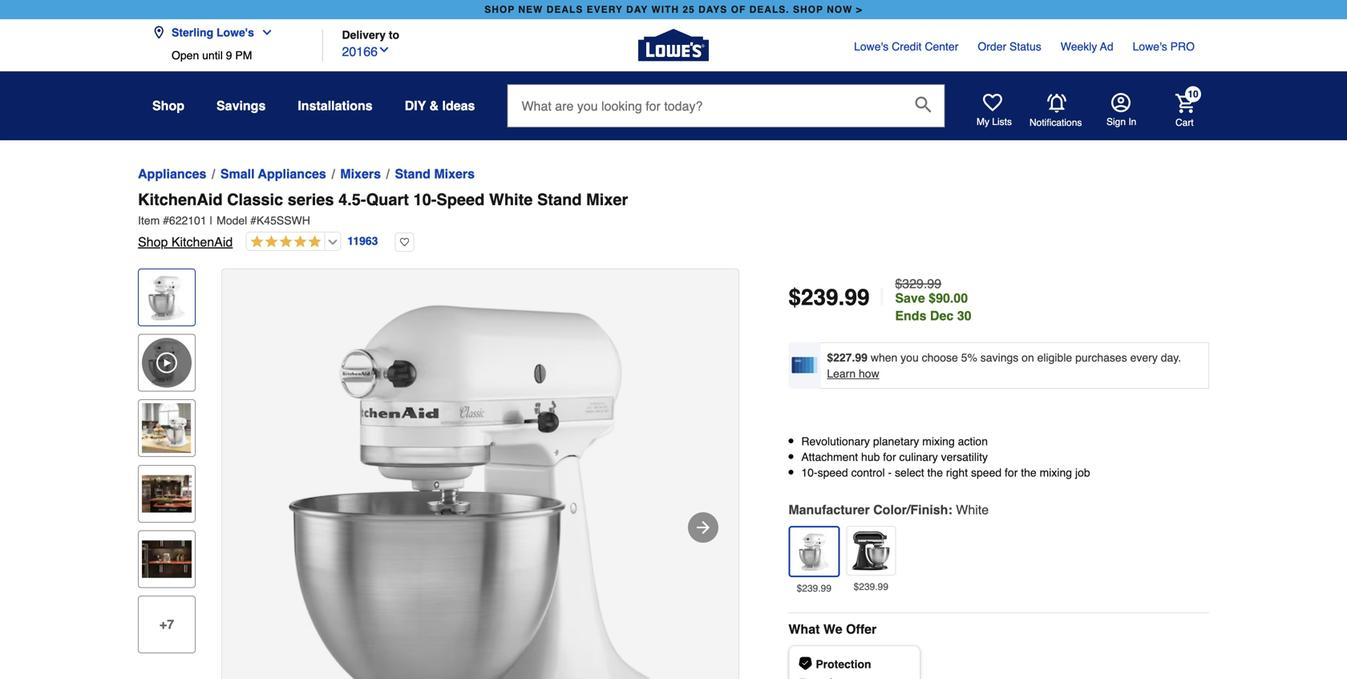 Task type: describe. For each thing, give the bounding box(es) containing it.
you
[[901, 351, 919, 364]]

sign in button
[[1107, 93, 1137, 128]]

lowe's inside button
[[217, 26, 254, 39]]

:
[[948, 502, 952, 517]]

sign in
[[1107, 116, 1137, 128]]

heart outline image
[[395, 233, 414, 252]]

$
[[789, 285, 801, 310]]

action
[[958, 435, 988, 448]]

1 vertical spatial mixing
[[1040, 466, 1072, 479]]

lowe's home improvement cart image
[[1176, 94, 1195, 113]]

attachment
[[801, 451, 858, 464]]

| inside kitchenaid classic series 4.5-quart 10-speed white stand mixer item # 622101 | model # k45sswh
[[210, 214, 213, 227]]

4.8 stars image
[[246, 235, 321, 250]]

1 speed from the left
[[818, 466, 848, 479]]

credit
[[892, 40, 922, 53]]

lowe's credit center
[[854, 40, 959, 53]]

ends
[[895, 308, 927, 323]]

white inside kitchenaid classic series 4.5-quart 10-speed white stand mixer item # 622101 | model # k45sswh
[[489, 190, 533, 209]]

weekly
[[1061, 40, 1097, 53]]

$227.99
[[827, 351, 868, 364]]

until
[[202, 49, 223, 62]]

stand mixers
[[395, 166, 475, 181]]

+7 button
[[138, 596, 196, 654]]

$ 239 . 99
[[789, 285, 870, 310]]

shop new deals every day with 25 days of deals. shop now >
[[485, 4, 863, 15]]

$239.99 for black image
[[854, 581, 889, 592]]

new
[[518, 4, 543, 15]]

sign
[[1107, 116, 1126, 128]]

&
[[429, 98, 439, 113]]

1 vertical spatial kitchenaid
[[171, 235, 233, 249]]

search image
[[915, 96, 931, 112]]

item
[[138, 214, 160, 227]]

stand mixers link
[[395, 164, 475, 184]]

k45sswh
[[257, 214, 310, 227]]

learn how button
[[827, 366, 879, 382]]

cart
[[1176, 117, 1194, 128]]

0 horizontal spatial for
[[883, 451, 896, 464]]

20166 button
[[342, 40, 391, 61]]

deals
[[547, 4, 583, 15]]

we
[[823, 622, 842, 637]]

lowe's credit center link
[[854, 38, 959, 55]]

installations button
[[298, 91, 373, 120]]

purchases
[[1075, 351, 1127, 364]]

diy & ideas button
[[405, 91, 475, 120]]

4.5-
[[338, 190, 366, 209]]

mixer
[[586, 190, 628, 209]]

offer
[[846, 622, 877, 637]]

.
[[838, 285, 845, 310]]

$90.00
[[929, 291, 968, 306]]

open
[[172, 49, 199, 62]]

now
[[827, 4, 853, 15]]

239
[[801, 285, 838, 310]]

kitchenaid  #k45sswh - thumbnail2 image
[[142, 404, 192, 453]]

shop kitchenaid
[[138, 235, 233, 249]]

open until 9 pm
[[172, 49, 252, 62]]

classic
[[227, 190, 283, 209]]

lowe's for lowe's pro
[[1133, 40, 1167, 53]]

sterling lowe's
[[172, 26, 254, 39]]

small appliances
[[220, 166, 326, 181]]

lowe's home improvement lists image
[[983, 93, 1002, 112]]

2 the from the left
[[1021, 466, 1037, 479]]

stand inside kitchenaid classic series 4.5-quart 10-speed white stand mixer item # 622101 | model # k45sswh
[[537, 190, 582, 209]]

11963
[[347, 235, 378, 248]]

revolutionary planetary mixing action attachment hub for culinary versatility 10-speed control - select the right speed for the mixing job
[[801, 435, 1090, 479]]

lowe's for lowe's credit center
[[854, 40, 889, 53]]

installations
[[298, 98, 373, 113]]

arrow right image
[[694, 518, 713, 537]]

chevron down image inside sterling lowe's button
[[254, 26, 273, 39]]

ad
[[1100, 40, 1114, 53]]

small
[[220, 166, 255, 181]]

speed
[[437, 190, 485, 209]]

save $90.00 ends dec 30
[[895, 291, 972, 323]]

eligible
[[1037, 351, 1072, 364]]

kitchenaid classic series 4.5-quart 10-speed white stand mixer item # 622101 | model # k45sswh
[[138, 190, 628, 227]]

order status
[[978, 40, 1041, 53]]

2 appliances from the left
[[258, 166, 326, 181]]

lowe's home improvement notification center image
[[1047, 94, 1067, 113]]

manufacturer
[[789, 502, 870, 517]]

my lists link
[[977, 93, 1012, 128]]

notifications
[[1030, 117, 1082, 128]]

what
[[789, 622, 820, 637]]

diy & ideas
[[405, 98, 475, 113]]

on
[[1022, 351, 1034, 364]]

lowe's pro link
[[1133, 38, 1195, 55]]

every
[[1130, 351, 1158, 364]]

622101
[[169, 214, 207, 227]]

shop new deals every day with 25 days of deals. shop now > link
[[481, 0, 866, 19]]

revolutionary
[[801, 435, 870, 448]]

learn
[[827, 367, 856, 380]]

of
[[731, 4, 746, 15]]

my lists
[[977, 116, 1012, 128]]

deals.
[[749, 4, 790, 15]]

1 appliances from the left
[[138, 166, 206, 181]]

$329.99
[[895, 276, 942, 291]]

kitchenaid  #k45sswh image
[[222, 269, 739, 679]]

weekly ad link
[[1061, 38, 1114, 55]]

item number 6 2 2 1 0 1 and model number k 4 5 s s w h element
[[138, 213, 1209, 229]]

99
[[845, 285, 870, 310]]

shop for shop
[[152, 98, 184, 113]]



Task type: locate. For each thing, give the bounding box(es) containing it.
color/finish
[[873, 502, 948, 517]]

stand left mixer
[[537, 190, 582, 209]]

speed
[[818, 466, 848, 479], [971, 466, 1002, 479]]

versatility
[[941, 451, 988, 464]]

savings button
[[217, 91, 266, 120]]

1 horizontal spatial shop
[[793, 4, 823, 15]]

stand
[[395, 166, 431, 181], [537, 190, 582, 209]]

| left model
[[210, 214, 213, 227]]

dec
[[930, 308, 954, 323]]

0 vertical spatial stand
[[395, 166, 431, 181]]

0 horizontal spatial chevron down image
[[254, 26, 273, 39]]

select
[[895, 466, 924, 479]]

1 horizontal spatial stand
[[537, 190, 582, 209]]

mixing up culinary
[[922, 435, 955, 448]]

white right :
[[956, 502, 989, 517]]

1 shop from the left
[[485, 4, 515, 15]]

lowe's left pro at top
[[1133, 40, 1167, 53]]

1 vertical spatial white
[[956, 502, 989, 517]]

job
[[1075, 466, 1090, 479]]

>
[[856, 4, 863, 15]]

2 speed from the left
[[971, 466, 1002, 479]]

control
[[851, 466, 885, 479]]

shop
[[152, 98, 184, 113], [138, 235, 168, 249]]

speed down attachment
[[818, 466, 848, 479]]

order
[[978, 40, 1007, 53]]

black image
[[850, 530, 892, 572]]

2 shop from the left
[[793, 4, 823, 15]]

for right right in the right bottom of the page
[[1005, 466, 1018, 479]]

shop for shop kitchenaid
[[138, 235, 168, 249]]

shop left new
[[485, 4, 515, 15]]

ideas
[[442, 98, 475, 113]]

chevron down image inside '20166' button
[[378, 43, 391, 56]]

for up -
[[883, 451, 896, 464]]

20166
[[342, 44, 378, 59]]

1 mixers from the left
[[340, 166, 381, 181]]

lowe's home improvement account image
[[1111, 93, 1131, 112]]

2 mixers from the left
[[434, 166, 475, 181]]

series
[[288, 190, 334, 209]]

delivery to
[[342, 28, 399, 41]]

0 horizontal spatial mixing
[[922, 435, 955, 448]]

$239.99 down white image
[[797, 583, 832, 594]]

1 horizontal spatial white
[[956, 502, 989, 517]]

center
[[925, 40, 959, 53]]

| right 99
[[879, 283, 886, 311]]

10-
[[413, 190, 437, 209], [801, 466, 818, 479]]

25
[[683, 4, 695, 15]]

10- inside kitchenaid classic series 4.5-quart 10-speed white stand mixer item # 622101 | model # k45sswh
[[413, 190, 437, 209]]

1 horizontal spatial |
[[879, 283, 886, 311]]

kitchenaid  #k45sswh - thumbnail3 image
[[142, 469, 192, 519]]

0 horizontal spatial lowe's
[[217, 26, 254, 39]]

shop down the open
[[152, 98, 184, 113]]

kitchenaid up 622101
[[138, 190, 223, 209]]

culinary
[[899, 451, 938, 464]]

kitchenaid down 622101
[[171, 235, 233, 249]]

shop left now
[[793, 4, 823, 15]]

0 horizontal spatial $239.99
[[797, 583, 832, 594]]

protection button
[[789, 645, 921, 679]]

#
[[163, 214, 169, 227], [250, 214, 257, 227]]

1 vertical spatial chevron down image
[[378, 43, 391, 56]]

shop button
[[152, 91, 184, 120]]

lowe's left credit
[[854, 40, 889, 53]]

kitchenaid  #k45sswh - thumbnail4 image
[[142, 534, 192, 584]]

1 the from the left
[[927, 466, 943, 479]]

mixers link
[[340, 164, 381, 184]]

day.
[[1161, 351, 1181, 364]]

-
[[888, 466, 892, 479]]

appliances
[[138, 166, 206, 181], [258, 166, 326, 181]]

5%
[[961, 351, 977, 364]]

lowe's up 9
[[217, 26, 254, 39]]

when
[[871, 351, 898, 364]]

kitchenaid
[[138, 190, 223, 209], [171, 235, 233, 249]]

+7
[[159, 617, 174, 632]]

0 horizontal spatial mixers
[[340, 166, 381, 181]]

1 horizontal spatial for
[[1005, 466, 1018, 479]]

None search field
[[507, 84, 945, 140]]

protection
[[816, 658, 871, 671]]

1 horizontal spatial $239.99
[[854, 581, 889, 592]]

choose
[[922, 351, 958, 364]]

# down the classic
[[250, 214, 257, 227]]

10- down stand mixers link
[[413, 190, 437, 209]]

mixers up the '4.5-' on the left of page
[[340, 166, 381, 181]]

lowe's home improvement logo image
[[638, 10, 709, 81]]

mixers up speed
[[434, 166, 475, 181]]

sterling
[[172, 26, 213, 39]]

$239.99 down black image
[[854, 581, 889, 592]]

protection plan filled image
[[799, 657, 812, 670]]

0 horizontal spatial |
[[210, 214, 213, 227]]

right
[[946, 466, 968, 479]]

kitchenaid inside kitchenaid classic series 4.5-quart 10-speed white stand mixer item # 622101 | model # k45sswh
[[138, 190, 223, 209]]

hub
[[861, 451, 880, 464]]

1 horizontal spatial speed
[[971, 466, 1002, 479]]

chevron down image
[[254, 26, 273, 39], [378, 43, 391, 56]]

planetary
[[873, 435, 919, 448]]

2 horizontal spatial lowe's
[[1133, 40, 1167, 53]]

10- inside revolutionary planetary mixing action attachment hub for culinary versatility 10-speed control - select the right speed for the mixing job
[[801, 466, 818, 479]]

model
[[217, 214, 247, 227]]

0 horizontal spatial #
[[163, 214, 169, 227]]

1 horizontal spatial lowe's
[[854, 40, 889, 53]]

0 vertical spatial |
[[210, 214, 213, 227]]

my
[[977, 116, 990, 128]]

0 vertical spatial 10-
[[413, 190, 437, 209]]

lists
[[992, 116, 1012, 128]]

with
[[651, 4, 679, 15]]

0 horizontal spatial the
[[927, 466, 943, 479]]

0 vertical spatial chevron down image
[[254, 26, 273, 39]]

1 vertical spatial |
[[879, 283, 886, 311]]

appliances up 622101
[[138, 166, 206, 181]]

1 vertical spatial for
[[1005, 466, 1018, 479]]

the left right in the right bottom of the page
[[927, 466, 943, 479]]

status
[[1010, 40, 1041, 53]]

mixing left job
[[1040, 466, 1072, 479]]

white
[[489, 190, 533, 209], [956, 502, 989, 517]]

pro
[[1170, 40, 1195, 53]]

delivery
[[342, 28, 386, 41]]

1 horizontal spatial 10-
[[801, 466, 818, 479]]

0 horizontal spatial stand
[[395, 166, 431, 181]]

shop down item
[[138, 235, 168, 249]]

1 horizontal spatial chevron down image
[[378, 43, 391, 56]]

1 horizontal spatial mixing
[[1040, 466, 1072, 479]]

weekly ad
[[1061, 40, 1114, 53]]

1 vertical spatial shop
[[138, 235, 168, 249]]

0 vertical spatial mixing
[[922, 435, 955, 448]]

white image
[[793, 531, 835, 572]]

0 horizontal spatial 10-
[[413, 190, 437, 209]]

1 horizontal spatial mixers
[[434, 166, 475, 181]]

lowe's
[[217, 26, 254, 39], [854, 40, 889, 53], [1133, 40, 1167, 53]]

save
[[895, 291, 925, 306]]

stand up quart
[[395, 166, 431, 181]]

manufacturer color/finish : white
[[789, 502, 989, 517]]

1 vertical spatial 10-
[[801, 466, 818, 479]]

0 vertical spatial for
[[883, 451, 896, 464]]

0 vertical spatial shop
[[152, 98, 184, 113]]

every
[[587, 4, 623, 15]]

$227.99 when you choose 5% savings on eligible purchases every day. learn how
[[827, 351, 1181, 380]]

0 horizontal spatial speed
[[818, 466, 848, 479]]

0 horizontal spatial appliances
[[138, 166, 206, 181]]

savings
[[981, 351, 1019, 364]]

location image
[[152, 26, 165, 39]]

0 vertical spatial white
[[489, 190, 533, 209]]

1 horizontal spatial the
[[1021, 466, 1037, 479]]

the
[[927, 466, 943, 479], [1021, 466, 1037, 479]]

0 horizontal spatial white
[[489, 190, 533, 209]]

2 # from the left
[[250, 214, 257, 227]]

# right item
[[163, 214, 169, 227]]

$239.99 for white image
[[797, 583, 832, 594]]

$239.99
[[854, 581, 889, 592], [797, 583, 832, 594]]

Search Query text field
[[508, 85, 902, 127]]

speed down versatility
[[971, 466, 1002, 479]]

0 horizontal spatial shop
[[485, 4, 515, 15]]

the left job
[[1021, 466, 1037, 479]]

1 vertical spatial stand
[[537, 190, 582, 209]]

kitchenaid  #k45sswh - thumbnail image
[[142, 273, 192, 322]]

1 horizontal spatial #
[[250, 214, 257, 227]]

days
[[699, 4, 728, 15]]

1 # from the left
[[163, 214, 169, 227]]

pm
[[235, 49, 252, 62]]

white right speed
[[489, 190, 533, 209]]

how
[[859, 367, 879, 380]]

quart
[[366, 190, 409, 209]]

1 horizontal spatial appliances
[[258, 166, 326, 181]]

appliances up series
[[258, 166, 326, 181]]

10- down attachment
[[801, 466, 818, 479]]

10
[[1188, 89, 1199, 100]]

what we offer
[[789, 622, 877, 637]]

0 vertical spatial kitchenaid
[[138, 190, 223, 209]]

savings
[[217, 98, 266, 113]]



Task type: vqa. For each thing, say whether or not it's contained in the screenshot.
leftmost speed
yes



